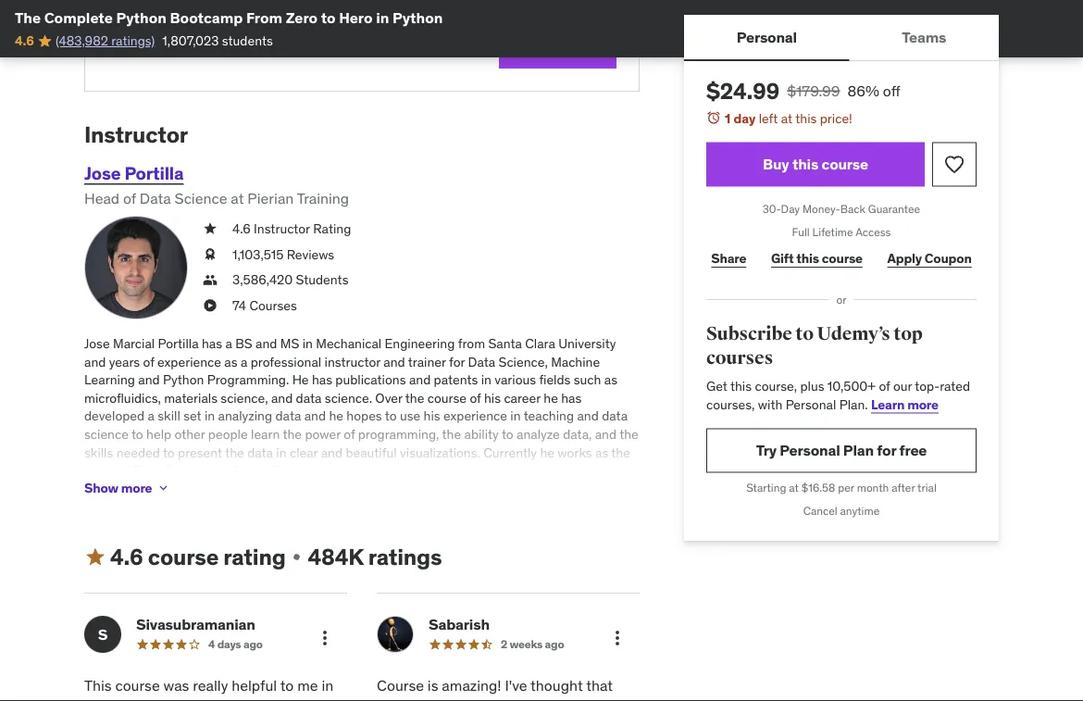 Task type: locate. For each thing, give the bounding box(es) containing it.
free up 'after'
[[900, 441, 928, 460]]

2 vertical spatial a
[[148, 408, 155, 425]]

science down "jose portilla" link
[[175, 189, 227, 208]]

hero
[[339, 8, 373, 27]]

visualizations.
[[400, 445, 481, 461]]

course up back
[[822, 155, 869, 174]]

science inside jose portilla head of data science at pierian training
[[175, 189, 227, 208]]

xsmall image
[[203, 271, 218, 290], [203, 297, 218, 315]]

0 vertical spatial jose
[[84, 163, 121, 185]]

1 vertical spatial head
[[84, 463, 115, 479]]

0 vertical spatial science
[[175, 189, 227, 208]]

other
[[175, 426, 205, 443]]

74
[[233, 297, 246, 314]]

more inside the jose marcial portilla has a bs and ms in mechanical engineering from santa clara university and years of experience as a professional instructor and trainer for data science, machine learning and python programming. he has publications and patents in various fields such as microfluidics, materials science, and data science. over the course of his career he has developed a skill set in analyzing data and he hopes to use his experience in teaching and data science to help other people learn the power of programming, the ability to analyze data, and the skills needed to present the data in clear and beautiful visualizations. currently he works as the head of data science for pierian training and provides in-person data science and python programming training courses to employees working at top companies, including general electric, cigna, salesforce, starbucks, mckinsey and many more. feel free to check out the website link to find out more information about training offerings.
[[218, 517, 248, 534]]

more
[[908, 396, 939, 413], [121, 480, 152, 497], [218, 517, 248, 534]]

a left the skill
[[148, 408, 155, 425]]

the
[[15, 8, 41, 27]]

me
[[298, 676, 318, 695]]

2 ago from the left
[[545, 638, 565, 652]]

0 horizontal spatial a
[[148, 408, 155, 425]]

ratings)
[[111, 32, 155, 49]]

training
[[165, 481, 210, 497], [358, 517, 402, 534]]

0 vertical spatial a
[[226, 336, 232, 352]]

1 horizontal spatial top
[[894, 323, 923, 346]]

python
[[561, 463, 602, 479]]

1 horizontal spatial his
[[484, 390, 501, 407]]

course down patents
[[428, 390, 467, 407]]

4.6 down the
[[15, 32, 34, 49]]

1 vertical spatial for
[[878, 441, 897, 460]]

works
[[558, 445, 593, 461]]

as right such
[[605, 372, 618, 389]]

course
[[377, 676, 424, 695]]

1 ago from the left
[[244, 638, 263, 652]]

i've
[[505, 676, 528, 695]]

to down i've
[[495, 697, 508, 701]]

add all to cart button
[[499, 25, 617, 69]]

0 vertical spatial 4.6
[[15, 32, 34, 49]]

to down help
[[163, 445, 175, 461]]

instructor up "jose portilla" link
[[84, 121, 188, 149]]

and up 'including'
[[537, 463, 558, 479]]

and up data,
[[578, 408, 599, 425]]

data down from
[[468, 354, 496, 370]]

our
[[894, 378, 913, 394]]

ago for helpful
[[244, 638, 263, 652]]

0 vertical spatial science
[[84, 426, 129, 443]]

ago right weeks
[[545, 638, 565, 652]]

to right zero
[[321, 8, 336, 27]]

1 vertical spatial has
[[312, 372, 333, 389]]

beautiful
[[346, 445, 397, 461]]

data down "jose portilla" link
[[140, 189, 171, 208]]

tab list
[[685, 15, 1000, 61]]

1 vertical spatial free
[[493, 499, 516, 516]]

and down he
[[271, 390, 293, 407]]

in inside this course was really helpful to me in knowing about python. it started fro
[[322, 676, 334, 695]]

4.6 for 4.6 course rating
[[110, 544, 143, 571]]

data up companies,
[[460, 463, 486, 479]]

website
[[84, 517, 129, 534]]

more for learn more
[[908, 396, 939, 413]]

at right "left"
[[782, 110, 793, 126]]

marcial
[[113, 336, 155, 352]]

to up starbucks,
[[261, 481, 273, 497]]

2 vertical spatial he
[[541, 445, 555, 461]]

python inside the jose marcial portilla has a bs and ms in mechanical engineering from santa clara university and years of experience as a professional instructor and trainer for data science, machine learning and python programming. he has publications and patents in various fields such as microfluidics, materials science, and data science. over the course of his career he has developed a skill set in analyzing data and he hopes to use his experience in teaching and data science to help other people learn the power of programming, the ability to analyze data, and the skills needed to present the data in clear and beautiful visualizations. currently he works as the head of data science for pierian training and provides in-person data science and python programming training courses to employees working at top companies, including general electric, cigna, salesforce, starbucks, mckinsey and many more. feel free to check out the website link to find out more information about training offerings.
[[163, 372, 204, 389]]

1 vertical spatial personal
[[786, 396, 837, 413]]

free inside the jose marcial portilla has a bs and ms in mechanical engineering from santa clara university and years of experience as a professional instructor and trainer for data science, machine learning and python programming. he has publications and patents in various fields such as microfluidics, materials science, and data science. over the course of his career he has developed a skill set in analyzing data and he hopes to use his experience in teaching and data science to help other people learn the power of programming, the ability to analyze data, and the skills needed to present the data in clear and beautiful visualizations. currently he works as the head of data science for pierian training and provides in-person data science and python programming training courses to employees working at top companies, including general electric, cigna, salesforce, starbucks, mckinsey and many more. feel free to check out the website link to find out more information about training offerings.
[[493, 499, 516, 516]]

has right he
[[312, 372, 333, 389]]

lifetime
[[813, 225, 854, 239]]

top
[[894, 323, 923, 346], [406, 481, 425, 497]]

484k
[[308, 544, 364, 571]]

of left our
[[880, 378, 891, 394]]

the
[[406, 390, 425, 407], [283, 426, 302, 443], [620, 426, 639, 443], [225, 445, 244, 461], [612, 445, 631, 461], [593, 499, 612, 516]]

1 vertical spatial xsmall image
[[203, 297, 218, 315]]

amazing!
[[442, 676, 502, 695]]

2 jose from the top
[[84, 336, 110, 352]]

2 vertical spatial personal
[[780, 441, 841, 460]]

head inside jose portilla head of data science at pierian training
[[84, 189, 120, 208]]

1 vertical spatial training
[[358, 517, 402, 534]]

jose inside jose portilla head of data science at pierian training
[[84, 163, 121, 185]]

and years
[[84, 354, 140, 370]]

this up 'courses,'
[[731, 378, 752, 394]]

about down "mckinsey"
[[321, 517, 355, 534]]

needed
[[116, 445, 160, 461]]

after
[[892, 481, 916, 495]]

alarm image
[[707, 110, 722, 125]]

xsmall image left 3,586,420
[[203, 271, 218, 290]]

1 vertical spatial a
[[241, 354, 248, 370]]

1 vertical spatial portilla
[[158, 336, 199, 352]]

apply
[[888, 250, 923, 267]]

ago right days on the bottom of the page
[[244, 638, 263, 652]]

starting
[[747, 481, 787, 495]]

at inside the jose marcial portilla has a bs and ms in mechanical engineering from santa clara university and years of experience as a professional instructor and trainer for data science, machine learning and python programming. he has publications and patents in various fields such as microfluidics, materials science, and data science. over the course of his career he has developed a skill set in analyzing data and he hopes to use his experience in teaching and data science to help other people learn the power of programming, the ability to analyze data, and the skills needed to present the data in clear and beautiful visualizations. currently he works as the head of data science for pierian training and provides in-person data science and python programming training courses to employees working at top companies, including general electric, cigna, salesforce, starbucks, mckinsey and many more. feel free to check out the website link to find out more information about training offerings.
[[391, 481, 403, 497]]

additional actions for review by sabarish image
[[607, 628, 629, 650]]

pierian inside jose portilla head of data science at pierian training
[[248, 189, 294, 208]]

1 vertical spatial pierian
[[232, 463, 272, 479]]

1 vertical spatial instructor
[[254, 221, 310, 237]]

instructor up the 1,103,515 reviews
[[254, 221, 310, 237]]

in
[[376, 8, 389, 27], [303, 336, 313, 352], [481, 372, 492, 389], [205, 408, 215, 425], [511, 408, 521, 425], [276, 445, 287, 461], [322, 676, 334, 695]]

personal up $16.58
[[780, 441, 841, 460]]

2
[[501, 638, 508, 652]]

free down 'including'
[[493, 499, 516, 516]]

this
[[84, 676, 112, 695]]

the right works
[[612, 445, 631, 461]]

0 horizontal spatial courses
[[213, 481, 258, 497]]

1,807,023 students
[[162, 32, 273, 49]]

try
[[757, 441, 777, 460]]

he down science.
[[329, 408, 344, 425]]

set
[[184, 408, 202, 425]]

1 head from the top
[[84, 189, 120, 208]]

0 vertical spatial more
[[908, 396, 939, 413]]

head down "jose portilla" link
[[84, 189, 120, 208]]

out down general
[[571, 499, 590, 516]]

to inside subscribe to udemy's top courses
[[796, 323, 814, 346]]

science inside the jose marcial portilla has a bs and ms in mechanical engineering from santa clara university and years of experience as a professional instructor and trainer for data science, machine learning and python programming. he has publications and patents in various fields such as microfluidics, materials science, and data science. over the course of his career he has developed a skill set in analyzing data and he hopes to use his experience in teaching and data science to help other people learn the power of programming, the ability to analyze data, and the skills needed to present the data in clear and beautiful visualizations. currently he works as the head of data science for pierian training and provides in-person data science and python programming training courses to employees working at top companies, including general electric, cigna, salesforce, starbucks, mckinsey and many more. feel free to check out the website link to find out more information about training offerings.
[[163, 463, 210, 479]]

courses,
[[707, 396, 755, 413]]

this right the "buy"
[[793, 155, 819, 174]]

learning
[[84, 372, 135, 389]]

a
[[226, 336, 232, 352], [241, 354, 248, 370], [148, 408, 155, 425]]

he down analyze on the bottom
[[541, 445, 555, 461]]

in right me
[[322, 676, 334, 695]]

a down the bs
[[241, 354, 248, 370]]

1 vertical spatial science
[[489, 463, 534, 479]]

0 horizontal spatial out
[[196, 517, 215, 534]]

cigna,
[[135, 499, 171, 516]]

add
[[511, 37, 539, 56]]

out down salesforce,
[[196, 517, 215, 534]]

to up started
[[280, 676, 294, 695]]

top-
[[916, 378, 940, 394]]

and up microfluidics, materials
[[138, 372, 160, 389]]

0 vertical spatial xsmall image
[[203, 271, 218, 290]]

at left $16.58
[[790, 481, 799, 495]]

0 vertical spatial top
[[894, 323, 923, 346]]

xsmall image up cigna,
[[156, 482, 171, 496]]

2 horizontal spatial for
[[878, 441, 897, 460]]

rating
[[313, 221, 351, 237]]

this inside the buy this course button
[[793, 155, 819, 174]]

programming,
[[358, 426, 440, 443]]

pierian inside the jose marcial portilla has a bs and ms in mechanical engineering from santa clara university and years of experience as a professional instructor and trainer for data science, machine learning and python programming. he has publications and patents in various fields such as microfluidics, materials science, and data science. over the course of his career he has developed a skill set in analyzing data and he hopes to use his experience in teaching and data science to help other people learn the power of programming, the ability to analyze data, and the skills needed to present the data in clear and beautiful visualizations. currently he works as the head of data science for pierian training and provides in-person data science and python programming training courses to employees working at top companies, including general electric, cigna, salesforce, starbucks, mckinsey and many more. feel free to check out the website link to find out more information about training offerings.
[[232, 463, 272, 479]]

74 courses
[[233, 297, 297, 314]]

science down currently
[[489, 463, 534, 479]]

1 horizontal spatial out
[[571, 499, 590, 516]]

jose portilla link
[[84, 163, 184, 185]]

patents
[[434, 372, 478, 389]]

his up experience
[[484, 390, 501, 407]]

as down the bs
[[225, 354, 238, 370]]

to inside this course was really helpful to me in knowing about python. it started fro
[[280, 676, 294, 695]]

jose inside the jose marcial portilla has a bs and ms in mechanical engineering from santa clara university and years of experience as a professional instructor and trainer for data science, machine learning and python programming. he has publications and patents in various fields such as microfluidics, materials science, and data science. over the course of his career he has developed a skill set in analyzing data and he hopes to use his experience in teaching and data science to help other people learn the power of programming, the ability to analyze data, and the skills needed to present the data in clear and beautiful visualizations. currently he works as the head of data science for pierian training and provides in-person data science and python programming training courses to employees working at top companies, including general electric, cigna, salesforce, starbucks, mckinsey and many more. feel free to check out the website link to find out more information about training offerings.
[[84, 336, 110, 352]]

2 horizontal spatial more
[[908, 396, 939, 413]]

0 vertical spatial training
[[165, 481, 210, 497]]

all
[[542, 37, 558, 56]]

as
[[225, 354, 238, 370], [605, 372, 618, 389], [596, 445, 609, 461]]

1 jose from the top
[[84, 163, 121, 185]]

1 vertical spatial about
[[144, 697, 182, 701]]

person
[[417, 463, 457, 479]]

more inside button
[[121, 480, 152, 497]]

complete
[[44, 8, 113, 27]]

0 vertical spatial pierian
[[248, 189, 294, 208]]

0 horizontal spatial for
[[213, 463, 229, 479]]

0 vertical spatial free
[[900, 441, 928, 460]]

0 horizontal spatial about
[[144, 697, 182, 701]]

0 vertical spatial instructor
[[84, 121, 188, 149]]

4.6 up 1,103,515
[[233, 221, 251, 237]]

for right plan
[[878, 441, 897, 460]]

free inside "link"
[[900, 441, 928, 460]]

medium image
[[84, 547, 107, 569]]

0 vertical spatial about
[[321, 517, 355, 534]]

2 vertical spatial 4.6
[[110, 544, 143, 571]]

0 horizontal spatial has
[[202, 336, 222, 352]]

0 horizontal spatial science
[[84, 426, 129, 443]]

xsmall image for 74 courses
[[203, 297, 218, 315]]

share button
[[707, 240, 752, 277]]

at inside jose portilla head of data science at pierian training
[[231, 189, 244, 208]]

pierian up 4.6 instructor rating
[[248, 189, 294, 208]]

cancel
[[804, 504, 838, 518]]

reviews
[[287, 246, 335, 263]]

1 horizontal spatial more
[[218, 517, 248, 534]]

add all to cart
[[511, 37, 606, 56]]

top up many on the bottom of page
[[406, 481, 425, 497]]

knowing
[[84, 697, 140, 701]]

2 vertical spatial has
[[562, 390, 582, 407]]

is right coding
[[426, 697, 436, 701]]

training up 484k ratings
[[358, 517, 402, 534]]

science up skills
[[84, 426, 129, 443]]

his right use
[[424, 408, 441, 425]]

0 vertical spatial portilla
[[124, 163, 184, 185]]

in-
[[401, 463, 417, 479]]

has left the bs
[[202, 336, 222, 352]]

1 vertical spatial 4.6
[[233, 221, 251, 237]]

access
[[856, 225, 892, 239]]

and down power
[[321, 445, 343, 461]]

0 horizontal spatial free
[[493, 499, 516, 516]]

to right link
[[156, 517, 168, 534]]

0 horizontal spatial top
[[406, 481, 425, 497]]

4.6 instructor rating
[[233, 221, 351, 237]]

this inside get this course, plus 10,500+ of our top-rated courses, with personal plan.
[[731, 378, 752, 394]]

general
[[553, 481, 599, 497]]

more for show more
[[121, 480, 152, 497]]

0 vertical spatial personal
[[737, 27, 798, 46]]

1 horizontal spatial courses
[[707, 347, 774, 369]]

xsmall image left 74
[[203, 297, 218, 315]]

4.6 right the medium image
[[110, 544, 143, 571]]

1 xsmall image from the top
[[203, 271, 218, 290]]

2 xsmall image from the top
[[203, 297, 218, 315]]

personal up $24.99
[[737, 27, 798, 46]]

additional actions for review by sivasubramanian image
[[314, 628, 336, 650]]

in right ms
[[303, 336, 313, 352]]

top inside subscribe to udemy's top courses
[[894, 323, 923, 346]]

4.6 course rating
[[110, 544, 286, 571]]

from
[[458, 336, 486, 352]]

companies,
[[428, 481, 494, 497]]

buy
[[763, 155, 790, 174]]

free
[[900, 441, 928, 460], [493, 499, 516, 516]]

0 vertical spatial data
[[140, 189, 171, 208]]

in right hero at the top of the page
[[376, 8, 389, 27]]

1 vertical spatial courses
[[213, 481, 258, 497]]

in down career
[[511, 408, 521, 425]]

0 horizontal spatial 4.6
[[15, 32, 34, 49]]

1 vertical spatial top
[[406, 481, 425, 497]]

link
[[133, 517, 153, 534]]

head inside the jose marcial portilla has a bs and ms in mechanical engineering from santa clara university and years of experience as a professional instructor and trainer for data science, machine learning and python programming. he has publications and patents in various fields such as microfluidics, materials science, and data science. over the course of his career he has developed a skill set in analyzing data and he hopes to use his experience in teaching and data science to help other people learn the power of programming, the ability to analyze data, and the skills needed to present the data in clear and beautiful visualizations. currently he works as the head of data science for pierian training and provides in-person data science and python programming training courses to employees working at top companies, including general electric, cigna, salesforce, starbucks, mckinsey and many more. feel free to check out the website link to find out more information about training offerings.
[[84, 463, 115, 479]]

this right gift
[[797, 250, 820, 267]]

pierian down learn
[[232, 463, 272, 479]]

courses up salesforce,
[[213, 481, 258, 497]]

1 horizontal spatial a
[[226, 336, 232, 352]]

he
[[292, 372, 309, 389]]

to right all
[[561, 37, 575, 56]]

1 horizontal spatial training
[[358, 517, 402, 534]]

teaching
[[524, 408, 574, 425]]

courses down the subscribe
[[707, 347, 774, 369]]

many
[[394, 499, 425, 516]]

0 vertical spatial head
[[84, 189, 120, 208]]

a left the bs
[[226, 336, 232, 352]]

2 vertical spatial more
[[218, 517, 248, 534]]

0 vertical spatial courses
[[707, 347, 774, 369]]

1 horizontal spatial for
[[449, 354, 465, 370]]

of inside get this course, plus 10,500+ of our top-rated courses, with personal plan.
[[880, 378, 891, 394]]

about down was
[[144, 697, 182, 701]]

1 vertical spatial his
[[424, 408, 441, 425]]

0 horizontal spatial more
[[121, 480, 152, 497]]

in left clear
[[276, 445, 287, 461]]

engineering
[[385, 336, 455, 352]]

teams button
[[850, 15, 1000, 59]]

course inside this course was really helpful to me in knowing about python. it started fro
[[115, 676, 160, 695]]

xsmall image
[[203, 220, 218, 238], [203, 246, 218, 264], [156, 482, 171, 496], [290, 550, 304, 565]]

1 horizontal spatial 4.6
[[110, 544, 143, 571]]

about
[[321, 517, 355, 534], [144, 697, 182, 701]]

1 horizontal spatial about
[[321, 517, 355, 534]]

1 horizontal spatial free
[[900, 441, 928, 460]]

try personal plan for free
[[757, 441, 928, 460]]

2 horizontal spatial 4.6
[[233, 221, 251, 237]]

information
[[251, 517, 318, 534]]

instructor
[[84, 121, 188, 149], [254, 221, 310, 237]]

at
[[782, 110, 793, 126], [231, 189, 244, 208], [790, 481, 799, 495], [391, 481, 403, 497]]

1 vertical spatial science
[[163, 463, 210, 479]]

personal button
[[685, 15, 850, 59]]

2 head from the top
[[84, 463, 115, 479]]

data down needed
[[133, 463, 160, 479]]

top up our
[[894, 323, 923, 346]]

find
[[171, 517, 193, 534]]

1 vertical spatial more
[[121, 480, 152, 497]]

1 vertical spatial jose
[[84, 336, 110, 352]]

1 horizontal spatial instructor
[[254, 221, 310, 237]]

at up 1,103,515
[[231, 189, 244, 208]]

1 vertical spatial data
[[468, 354, 496, 370]]

to up currently
[[502, 426, 514, 443]]

pierian
[[248, 189, 294, 208], [232, 463, 272, 479]]

about inside this course was really helpful to me in knowing about python. it started fro
[[144, 697, 182, 701]]

clara
[[526, 336, 556, 352]]

0 vertical spatial for
[[449, 354, 465, 370]]

he up teaching on the bottom
[[544, 390, 558, 407]]

data down he
[[296, 390, 322, 407]]

gift this course link
[[767, 240, 868, 277]]

2 vertical spatial for
[[213, 463, 229, 479]]

the right data,
[[620, 426, 639, 443]]

0 horizontal spatial ago
[[244, 638, 263, 652]]

more down salesforce,
[[218, 517, 248, 534]]

course up knowing
[[115, 676, 160, 695]]

1 horizontal spatial ago
[[545, 638, 565, 652]]

personal
[[737, 27, 798, 46], [786, 396, 837, 413], [780, 441, 841, 460]]

python down of experience
[[163, 372, 204, 389]]

4.6 for 4.6 instructor rating
[[233, 221, 251, 237]]

this inside gift this course link
[[797, 250, 820, 267]]



Task type: vqa. For each thing, say whether or not it's contained in the screenshot.
his to the bottom
yes



Task type: describe. For each thing, give the bounding box(es) containing it.
(483,982
[[56, 32, 108, 49]]

course down find
[[148, 544, 219, 571]]

sabarish
[[429, 616, 490, 635]]

to inside button
[[561, 37, 575, 56]]

0 vertical spatial is
[[428, 676, 439, 695]]

portilla inside jose portilla head of data science at pierian training
[[124, 163, 184, 185]]

check
[[533, 499, 568, 516]]

working
[[342, 481, 388, 497]]

or
[[837, 292, 847, 307]]

1,103,515 reviews
[[233, 246, 335, 263]]

show more
[[84, 480, 152, 497]]

with
[[759, 396, 783, 413]]

mechanical
[[316, 336, 382, 352]]

machine
[[551, 354, 600, 370]]

this course was really helpful to me in knowing about python. it started fro
[[84, 676, 340, 701]]

of up programming
[[118, 463, 130, 479]]

data inside jose portilla head of data science at pierian training
[[140, 189, 171, 208]]

full
[[793, 225, 810, 239]]

the complete python bootcamp from zero to hero in python
[[15, 8, 443, 27]]

show more button
[[84, 470, 171, 507]]

tab list containing personal
[[685, 15, 1000, 61]]

in right set
[[205, 408, 215, 425]]

of down hopes
[[344, 426, 355, 443]]

help
[[146, 426, 171, 443]]

show
[[84, 480, 118, 497]]

0 vertical spatial out
[[571, 499, 590, 516]]

xsmall image inside show more button
[[156, 482, 171, 496]]

of experience
[[143, 354, 221, 370]]

helpful
[[232, 676, 277, 695]]

and up 'publications'
[[384, 354, 405, 370]]

and up power
[[304, 408, 326, 425]]

1,103,515
[[233, 246, 284, 263]]

present
[[178, 445, 222, 461]]

0 vertical spatial has
[[202, 336, 222, 352]]

analyze
[[517, 426, 560, 443]]

instructor
[[325, 354, 381, 370]]

sivasubramanian
[[136, 616, 255, 635]]

to up needed
[[131, 426, 143, 443]]

the up clear
[[283, 426, 302, 443]]

plan
[[844, 441, 874, 460]]

for inside "link"
[[878, 441, 897, 460]]

the down general
[[593, 499, 612, 516]]

power
[[305, 426, 341, 443]]

electric,
[[84, 499, 132, 516]]

about inside the jose marcial portilla has a bs and ms in mechanical engineering from santa clara university and years of experience as a professional instructor and trainer for data science, machine learning and python programming. he has publications and patents in various fields such as microfluidics, materials science, and data science. over the course of his career he has developed a skill set in analyzing data and he hopes to use his experience in teaching and data science to help other people learn the power of programming, the ability to analyze data, and the skills needed to present the data in clear and beautiful visualizations. currently he works as the head of data science for pierian training and provides in-person data science and python programming training courses to employees working at top companies, including general electric, cigna, salesforce, starbucks, mckinsey and many more. feel free to check out the website link to find out more information about training offerings.
[[321, 517, 355, 534]]

1 vertical spatial is
[[426, 697, 436, 701]]

the down people on the bottom of page
[[225, 445, 244, 461]]

science.
[[325, 390, 372, 407]]

top inside the jose marcial portilla has a bs and ms in mechanical engineering from santa clara university and years of experience as a professional instructor and trainer for data science, machine learning and python programming. he has publications and patents in various fields such as microfluidics, materials science, and data science. over the course of his career he has developed a skill set in analyzing data and he hopes to use his experience in teaching and data science to help other people learn the power of programming, the ability to analyze data, and the skills needed to present the data in clear and beautiful visualizations. currently he works as the head of data science for pierian training and provides in-person data science and python programming training courses to employees working at top companies, including general electric, cigna, salesforce, starbucks, mckinsey and many more. feel free to check out the website link to find out more information about training offerings.
[[406, 481, 425, 497]]

30-day money-back guarantee full lifetime access
[[763, 202, 921, 239]]

this down '$24.99 $179.99 86% off' at top
[[796, 110, 817, 126]]

1 vertical spatial out
[[196, 517, 215, 534]]

personal inside personal button
[[737, 27, 798, 46]]

and down working
[[369, 499, 391, 516]]

subscribe
[[707, 323, 793, 346]]

science,
[[221, 390, 268, 407]]

2 vertical spatial data
[[133, 463, 160, 479]]

$429.97
[[217, 37, 273, 56]]

trainer
[[408, 354, 446, 370]]

santa
[[489, 336, 522, 352]]

and right data,
[[595, 426, 617, 443]]

xsmall image down jose portilla head of data science at pierian training in the left top of the page
[[203, 220, 218, 238]]

python up the ratings)
[[116, 8, 167, 27]]

0 horizontal spatial his
[[424, 408, 441, 425]]

microfluidics, materials
[[84, 390, 218, 407]]

employees
[[276, 481, 339, 497]]

the up use
[[406, 390, 425, 407]]

mckinsey
[[310, 499, 366, 516]]

4.6 for 4.6
[[15, 32, 34, 49]]

ms
[[280, 336, 300, 352]]

people
[[208, 426, 248, 443]]

course inside the jose marcial portilla has a bs and ms in mechanical engineering from santa clara university and years of experience as a professional instructor and trainer for data science, machine learning and python programming. he has publications and patents in various fields such as microfluidics, materials science, and data science. over the course of his career he has developed a skill set in analyzing data and he hopes to use his experience in teaching and data science to help other people learn the power of programming, the ability to analyze data, and the skills needed to present the data in clear and beautiful visualizations. currently he works as the head of data science for pierian training and provides in-person data science and python programming training courses to employees working at top companies, including general electric, cigna, salesforce, starbucks, mckinsey and many more. feel free to check out the website link to find out more information about training offerings.
[[428, 390, 467, 407]]

over
[[376, 390, 403, 407]]

0 horizontal spatial training
[[165, 481, 210, 497]]

skills
[[84, 445, 113, 461]]

left
[[759, 110, 779, 126]]

personal inside get this course, plus 10,500+ of our top-rated courses, with personal plan.
[[786, 396, 837, 413]]

1 day left at this price!
[[725, 110, 853, 126]]

courses inside subscribe to udemy's top courses
[[707, 347, 774, 369]]

add to wishlist image
[[944, 153, 966, 176]]

share
[[712, 250, 747, 267]]

4
[[208, 638, 215, 652]]

jose for marcial
[[84, 336, 110, 352]]

(483,982 ratings)
[[56, 32, 155, 49]]

2 vertical spatial as
[[596, 445, 609, 461]]

1
[[725, 110, 731, 126]]

more. feel
[[429, 499, 489, 516]]

jose marcial portilla has a bs and ms in mechanical engineering from santa clara university and years of experience as a professional instructor and trainer for data science, machine learning and python programming. he has publications and patents in various fields such as microfluidics, materials science, and data science. over the course of his career he has developed a skill set in analyzing data and he hopes to use his experience in teaching and data science to help other people learn the power of programming, the ability to analyze data, and the skills needed to present the data in clear and beautiful visualizations. currently he works as the head of data science for pierian training and provides in-person data science and python programming training courses to employees working at top companies, including general electric, cigna, salesforce, starbucks, mckinsey and many more. feel free to check out the website link to find out more information about training offerings.
[[84, 336, 639, 534]]

and down trainer
[[409, 372, 431, 389]]

to down 'including'
[[519, 499, 530, 516]]

1 horizontal spatial science
[[489, 463, 534, 479]]

2 horizontal spatial a
[[241, 354, 248, 370]]

buy this course button
[[707, 142, 926, 187]]

provides
[[349, 463, 398, 479]]

jose for portilla
[[84, 163, 121, 185]]

data down learn
[[247, 445, 273, 461]]

cart
[[578, 37, 606, 56]]

$179.99
[[788, 81, 841, 100]]

get
[[707, 378, 728, 394]]

jose portilla head of data science at pierian training
[[84, 163, 349, 208]]

$16.58
[[802, 481, 836, 495]]

ago for thought
[[545, 638, 565, 652]]

guarantee
[[869, 202, 921, 216]]

personal inside try personal plan for free "link"
[[780, 441, 841, 460]]

try personal plan for free link
[[707, 428, 977, 473]]

at inside starting at $16.58 per month after trial cancel anytime
[[790, 481, 799, 495]]

0 vertical spatial as
[[225, 354, 238, 370]]

to inside course is amazing! i've thought that coding is tougher to learn.thanks t
[[495, 697, 508, 701]]

0 vertical spatial he
[[544, 390, 558, 407]]

plan.
[[840, 396, 869, 413]]

total:
[[107, 36, 150, 58]]

it
[[240, 697, 249, 701]]

1 vertical spatial he
[[329, 408, 344, 425]]

python.
[[186, 697, 236, 701]]

1 vertical spatial as
[[605, 372, 618, 389]]

course down lifetime
[[823, 250, 863, 267]]

2 horizontal spatial has
[[562, 390, 582, 407]]

xsmall image down information
[[290, 550, 304, 565]]

use
[[400, 408, 421, 425]]

teams
[[903, 27, 947, 46]]

experience
[[444, 408, 508, 425]]

from
[[246, 8, 283, 27]]

3,586,420
[[233, 272, 293, 289]]

was
[[164, 676, 189, 695]]

this for get
[[731, 378, 752, 394]]

learn more
[[872, 396, 939, 413]]

xsmall image for 3,586,420 students
[[203, 271, 218, 290]]

days
[[217, 638, 241, 652]]

to down over
[[385, 408, 397, 425]]

$24.99 $179.99 86% off
[[707, 77, 901, 105]]

off
[[884, 81, 901, 100]]

coupon
[[925, 250, 972, 267]]

and right the bs
[[256, 336, 277, 352]]

of up experience
[[470, 390, 481, 407]]

3,586,420 students
[[233, 272, 349, 289]]

1 horizontal spatial has
[[312, 372, 333, 389]]

of inside jose portilla head of data science at pierian training
[[123, 189, 136, 208]]

xsmall image left 1,103,515
[[203, 246, 218, 264]]

10,500+
[[828, 378, 876, 394]]

0 vertical spatial his
[[484, 390, 501, 407]]

$59.97
[[153, 36, 210, 58]]

python right hero at the top of the page
[[393, 8, 443, 27]]

portilla inside the jose marcial portilla has a bs and ms in mechanical engineering from santa clara university and years of experience as a professional instructor and trainer for data science, machine learning and python programming. he has publications and patents in various fields such as microfluidics, materials science, and data science. over the course of his career he has developed a skill set in analyzing data and he hopes to use his experience in teaching and data science to help other people learn the power of programming, the ability to analyze data, and the skills needed to present the data in clear and beautiful visualizations. currently he works as the head of data science for pierian training and provides in-person data science and python programming training courses to employees working at top companies, including general electric, cigna, salesforce, starbucks, mckinsey and many more. feel free to check out the website link to find out more information about training offerings.
[[158, 336, 199, 352]]

484k ratings
[[308, 544, 442, 571]]

students
[[222, 32, 273, 49]]

data up learn
[[276, 408, 301, 425]]

plus
[[801, 378, 825, 394]]

jose portilla image
[[84, 217, 188, 320]]

data right teaching on the bottom
[[602, 408, 628, 425]]

udemy's
[[818, 323, 891, 346]]

back
[[841, 202, 866, 216]]

0 horizontal spatial instructor
[[84, 121, 188, 149]]

this for buy
[[793, 155, 819, 174]]

gift this course
[[772, 250, 863, 267]]

total: $59.97 $429.97
[[107, 36, 273, 58]]

course inside button
[[822, 155, 869, 174]]

money-
[[803, 202, 841, 216]]

publications
[[336, 372, 406, 389]]

currently
[[484, 445, 537, 461]]

courses inside the jose marcial portilla has a bs and ms in mechanical engineering from santa clara university and years of experience as a professional instructor and trainer for data science, machine learning and python programming. he has publications and patents in various fields such as microfluidics, materials science, and data science. over the course of his career he has developed a skill set in analyzing data and he hopes to use his experience in teaching and data science to help other people learn the power of programming, the ability to analyze data, and the skills needed to present the data in clear and beautiful visualizations. currently he works as the head of data science for pierian training and provides in-person data science and python programming training courses to employees working at top companies, including general electric, cigna, salesforce, starbucks, mckinsey and many more. feel free to check out the website link to find out more information about training offerings.
[[213, 481, 258, 497]]

subscribe to udemy's top courses
[[707, 323, 923, 369]]

learn
[[251, 426, 280, 443]]

this for gift
[[797, 250, 820, 267]]

in left "various"
[[481, 372, 492, 389]]

courses
[[250, 297, 297, 314]]



